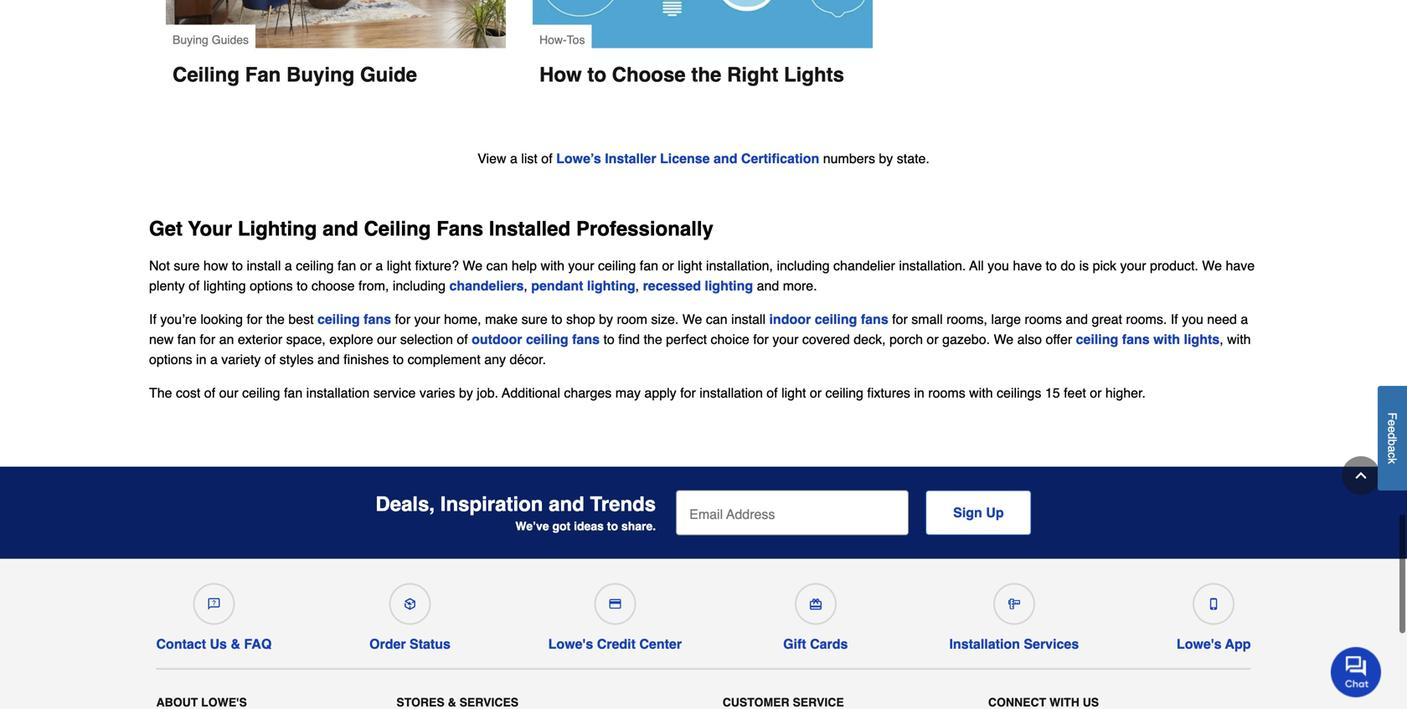Task type: locate. For each thing, give the bounding box(es) containing it.
1 horizontal spatial our
[[377, 332, 397, 347]]

light up recessed lighting link
[[678, 258, 703, 274]]

by left job. on the bottom of page
[[459, 386, 473, 401]]

sure right not
[[174, 258, 200, 274]]

1 horizontal spatial by
[[599, 312, 613, 327]]

and inside , with options in a variety of styles and finishes to complement any décor.
[[318, 352, 340, 368]]

ceilings
[[997, 386, 1042, 401]]

about
[[156, 696, 198, 710]]

service
[[374, 386, 416, 401]]

services up 'connect with us'
[[1024, 637, 1080, 652]]

0 vertical spatial buying
[[173, 33, 209, 47]]

if
[[149, 312, 157, 327], [1171, 312, 1179, 327]]

0 vertical spatial &
[[231, 637, 240, 652]]

credit
[[597, 637, 636, 652]]

deck,
[[854, 332, 886, 347]]

lighting down installation,
[[705, 278, 754, 294]]

0 horizontal spatial installation
[[306, 386, 370, 401]]

& right stores
[[448, 696, 456, 710]]

lighting inside the not sure how to install a ceiling fan or a light fixture? we can help with your ceiling fan or light installation, including chandelier installation. all you have to do is pick your product. we have plenty of lighting options to choose from, including
[[204, 278, 246, 294]]

if right rooms.
[[1171, 312, 1179, 327]]

1 horizontal spatial the
[[644, 332, 663, 347]]

your
[[569, 258, 595, 274], [1121, 258, 1147, 274], [414, 312, 441, 327], [773, 332, 799, 347]]

shop
[[567, 312, 596, 327]]

have left do
[[1014, 258, 1043, 274]]

for
[[247, 312, 262, 327], [395, 312, 411, 327], [893, 312, 908, 327], [200, 332, 216, 347], [754, 332, 769, 347], [681, 386, 696, 401]]

from,
[[359, 278, 389, 294]]

have
[[1014, 258, 1043, 274], [1226, 258, 1256, 274]]

c
[[1387, 453, 1400, 459]]

0 vertical spatial options
[[250, 278, 293, 294]]

1 horizontal spatial lowe's
[[549, 637, 594, 652]]

0 horizontal spatial buying
[[173, 33, 209, 47]]

choose
[[612, 63, 686, 86]]

installation
[[950, 637, 1021, 652]]

light up from,
[[387, 258, 412, 274]]

you inside for small rooms, large rooms and great rooms. if you need a new fan for an exterior space, explore our selection of
[[1183, 312, 1204, 327]]

1 horizontal spatial install
[[732, 312, 766, 327]]

1 vertical spatial sure
[[522, 312, 548, 327]]

, down help
[[524, 278, 528, 294]]

rooms,
[[947, 312, 988, 327]]

our
[[377, 332, 397, 347], [219, 386, 239, 401]]

in right fixtures
[[915, 386, 925, 401]]

or
[[360, 258, 372, 274], [662, 258, 674, 274], [927, 332, 939, 347], [810, 386, 822, 401], [1091, 386, 1102, 401]]

the up exterior
[[266, 312, 285, 327]]

with up pendant
[[541, 258, 565, 274]]

rooms down gazebo.
[[929, 386, 966, 401]]

outdoor ceiling fans link
[[472, 332, 600, 347]]

buying down a wood blade ceiling fan with a light over a living room seating area with a navy sofa and armchair. image
[[287, 63, 355, 86]]

by left state.
[[879, 151, 894, 166]]

and up offer
[[1066, 312, 1089, 327]]

with left ceilings
[[970, 386, 994, 401]]

space,
[[286, 332, 326, 347]]

finishes
[[344, 352, 389, 368]]

1 vertical spatial you
[[1183, 312, 1204, 327]]

of right list
[[542, 151, 553, 166]]

lowe's credit center
[[549, 637, 682, 652]]

including up the more. in the right top of the page
[[777, 258, 830, 274]]

0 vertical spatial our
[[377, 332, 397, 347]]

installation down , with options in a variety of styles and finishes to complement any décor.
[[700, 386, 763, 401]]

1 horizontal spatial if
[[1171, 312, 1179, 327]]

0 horizontal spatial can
[[487, 258, 508, 274]]

pick
[[1093, 258, 1117, 274]]

our up finishes
[[377, 332, 397, 347]]

1 horizontal spatial you
[[1183, 312, 1204, 327]]

mobile image
[[1209, 599, 1220, 611]]

0 vertical spatial ceiling
[[173, 63, 240, 86]]

a right need
[[1241, 312, 1249, 327]]

0 horizontal spatial by
[[459, 386, 473, 401]]

0 vertical spatial rooms
[[1025, 312, 1063, 327]]

or down small
[[927, 332, 939, 347]]

fan down you're
[[177, 332, 196, 347]]

options inside the not sure how to install a ceiling fan or a light fixture? we can help with your ceiling fan or light installation, including chandelier installation. all you have to do is pick your product. we have plenty of lighting options to choose from, including
[[250, 278, 293, 294]]

of down indoor
[[767, 386, 778, 401]]

0 horizontal spatial services
[[460, 696, 519, 710]]

0 horizontal spatial have
[[1014, 258, 1043, 274]]

and up "got"
[[549, 493, 585, 516]]

1 horizontal spatial have
[[1226, 258, 1256, 274]]

sign up button
[[926, 491, 1032, 536]]

0 horizontal spatial in
[[196, 352, 207, 368]]

customer care image
[[208, 599, 220, 611]]

with down rooms.
[[1154, 332, 1181, 347]]

options
[[250, 278, 293, 294], [149, 352, 192, 368]]

0 vertical spatial install
[[247, 258, 281, 274]]

in
[[196, 352, 207, 368], [915, 386, 925, 401]]

including down fixture?
[[393, 278, 446, 294]]

a up k at the right of the page
[[1387, 446, 1400, 453]]

&
[[231, 637, 240, 652], [448, 696, 456, 710]]

1 horizontal spatial including
[[777, 258, 830, 274]]

choose
[[312, 278, 355, 294]]

for up 'selection' on the top
[[395, 312, 411, 327]]

services
[[1024, 637, 1080, 652], [460, 696, 519, 710]]

and down space,
[[318, 352, 340, 368]]

2 horizontal spatial the
[[692, 63, 722, 86]]

with down need
[[1228, 332, 1252, 347]]

you right all
[[988, 258, 1010, 274]]

if up the new
[[149, 312, 157, 327]]

& right "us"
[[231, 637, 240, 652]]

need
[[1208, 312, 1238, 327]]

perfect
[[666, 332, 707, 347]]

0 vertical spatial can
[[487, 258, 508, 274]]

e up b
[[1387, 427, 1400, 433]]

, down need
[[1220, 332, 1224, 347]]

buying left 'guides'
[[173, 33, 209, 47]]

15
[[1046, 386, 1061, 401]]

1 lighting from the left
[[204, 278, 246, 294]]

scroll to top element
[[1343, 457, 1381, 495]]

our down variety
[[219, 386, 239, 401]]

service
[[793, 696, 844, 710]]

ceiling down 'buying guides'
[[173, 63, 240, 86]]

1 e from the top
[[1387, 420, 1400, 427]]

rooms up also
[[1025, 312, 1063, 327]]

of down exterior
[[265, 352, 276, 368]]

services right stores
[[460, 696, 519, 710]]

1 horizontal spatial sure
[[522, 312, 548, 327]]

lowe's right the about
[[201, 696, 247, 710]]

got
[[553, 520, 571, 533]]

0 vertical spatial services
[[1024, 637, 1080, 652]]

rooms inside for small rooms, large rooms and great rooms. if you need a new fan for an exterior space, explore our selection of
[[1025, 312, 1063, 327]]

sure up the outdoor ceiling fans link
[[522, 312, 548, 327]]

right
[[727, 63, 779, 86]]

1 horizontal spatial installation
[[700, 386, 763, 401]]

app
[[1226, 637, 1252, 652]]

2 horizontal spatial ,
[[1220, 332, 1224, 347]]

a inside button
[[1387, 446, 1400, 453]]

0 vertical spatial in
[[196, 352, 207, 368]]

0 horizontal spatial install
[[247, 258, 281, 274]]

chandelier
[[834, 258, 896, 274]]

ceiling up choose
[[296, 258, 334, 274]]

1 horizontal spatial buying
[[287, 63, 355, 86]]

status
[[410, 637, 451, 652]]

options up best
[[250, 278, 293, 294]]

0 vertical spatial you
[[988, 258, 1010, 274]]

0 horizontal spatial our
[[219, 386, 239, 401]]

cost
[[176, 386, 201, 401]]

can
[[487, 258, 508, 274], [706, 312, 728, 327]]

product.
[[1151, 258, 1199, 274]]

1 horizontal spatial can
[[706, 312, 728, 327]]

installed
[[489, 218, 571, 241]]

center
[[640, 637, 682, 652]]

new
[[149, 332, 174, 347]]

1 vertical spatial ceiling
[[364, 218, 431, 241]]

rooms
[[1025, 312, 1063, 327], [929, 386, 966, 401]]

the left right
[[692, 63, 722, 86]]

a down the lighting
[[285, 258, 292, 274]]

explore
[[330, 332, 374, 347]]

0 vertical spatial the
[[692, 63, 722, 86]]

a left variety
[[210, 352, 218, 368]]

lights
[[784, 63, 845, 86]]

and left the more. in the right top of the page
[[757, 278, 780, 294]]

chat invite button image
[[1332, 647, 1383, 698]]

a
[[510, 151, 518, 166], [285, 258, 292, 274], [376, 258, 383, 274], [1241, 312, 1249, 327], [210, 352, 218, 368], [1387, 446, 1400, 453]]

e up d
[[1387, 420, 1400, 427]]

2 horizontal spatial by
[[879, 151, 894, 166]]

,
[[524, 278, 528, 294], [636, 278, 640, 294], [1220, 332, 1224, 347]]

buying
[[173, 33, 209, 47], [287, 63, 355, 86]]

2 have from the left
[[1226, 258, 1256, 274]]

or up from,
[[360, 258, 372, 274]]

1 vertical spatial can
[[706, 312, 728, 327]]

we up perfect
[[683, 312, 703, 327]]

0 horizontal spatial lighting
[[204, 278, 246, 294]]

in inside , with options in a variety of styles and finishes to complement any décor.
[[196, 352, 207, 368]]

installation down finishes
[[306, 386, 370, 401]]

indoor ceiling fans link
[[770, 312, 889, 327]]

connect
[[989, 696, 1047, 710]]

1 vertical spatial &
[[448, 696, 456, 710]]

and inside deals, inspiration and trends we've got ideas to share.
[[549, 493, 585, 516]]

have up need
[[1226, 258, 1256, 274]]

fans
[[437, 218, 484, 241]]

lighting down how
[[204, 278, 246, 294]]

for left an
[[200, 332, 216, 347]]

1 vertical spatial in
[[915, 386, 925, 401]]

options down the new
[[149, 352, 192, 368]]

0 horizontal spatial the
[[266, 312, 285, 327]]

2 vertical spatial by
[[459, 386, 473, 401]]

contact
[[156, 637, 206, 652]]

install up choice
[[732, 312, 766, 327]]

of inside , with options in a variety of styles and finishes to complement any décor.
[[265, 352, 276, 368]]

ceiling fans link
[[318, 312, 391, 327]]

0 vertical spatial sure
[[174, 258, 200, 274]]

1 vertical spatial options
[[149, 352, 192, 368]]

2 if from the left
[[1171, 312, 1179, 327]]

lowe's left app
[[1177, 637, 1222, 652]]

1 vertical spatial services
[[460, 696, 519, 710]]

home,
[[444, 312, 482, 327]]

1 vertical spatial including
[[393, 278, 446, 294]]

you inside the not sure how to install a ceiling fan or a light fixture? we can help with your ceiling fan or light installation, including chandelier installation. all you have to do is pick your product. we have plenty of lighting options to choose from, including
[[988, 258, 1010, 274]]

exterior
[[238, 332, 283, 347]]

0 horizontal spatial ,
[[524, 278, 528, 294]]

with
[[541, 258, 565, 274], [1154, 332, 1181, 347], [1228, 332, 1252, 347], [970, 386, 994, 401]]

of right plenty
[[189, 278, 200, 294]]

1 vertical spatial rooms
[[929, 386, 966, 401]]

gift card image
[[810, 599, 822, 611]]

great
[[1092, 312, 1123, 327]]

0 horizontal spatial if
[[149, 312, 157, 327]]

contact us & faq
[[156, 637, 272, 652]]

customer
[[723, 696, 790, 710]]

2 horizontal spatial light
[[782, 386, 807, 401]]

décor.
[[510, 352, 546, 368]]

not
[[149, 258, 170, 274]]

0 horizontal spatial options
[[149, 352, 192, 368]]

lighting up room
[[587, 278, 636, 294]]

sure
[[174, 258, 200, 274], [522, 312, 548, 327]]

1 vertical spatial install
[[732, 312, 766, 327]]

fans up "deck,"
[[861, 312, 889, 327]]

how
[[204, 258, 228, 274]]

2 horizontal spatial lowe's
[[1177, 637, 1222, 652]]

lowe's left credit
[[549, 637, 594, 652]]

, up room
[[636, 278, 640, 294]]

how to choose the right lights
[[540, 63, 845, 86]]

professionally
[[576, 218, 714, 241]]

0 horizontal spatial sure
[[174, 258, 200, 274]]

all
[[970, 258, 984, 274]]

f
[[1387, 413, 1400, 420]]

1 horizontal spatial options
[[250, 278, 293, 294]]

sign up form
[[676, 491, 1032, 536]]

lowe's inside 'link'
[[1177, 637, 1222, 652]]

light down covered
[[782, 386, 807, 401]]

1 horizontal spatial rooms
[[1025, 312, 1063, 327]]

2 vertical spatial the
[[644, 332, 663, 347]]

0 horizontal spatial you
[[988, 258, 1010, 274]]

fan down 'styles'
[[284, 386, 303, 401]]

2 horizontal spatial lighting
[[705, 278, 754, 294]]

1 horizontal spatial lighting
[[587, 278, 636, 294]]

installation,
[[706, 258, 774, 274]]

of down home,
[[457, 332, 468, 347]]

2 lighting from the left
[[587, 278, 636, 294]]

e
[[1387, 420, 1400, 427], [1387, 427, 1400, 433]]

in up cost
[[196, 352, 207, 368]]

by right the 'shop'
[[599, 312, 613, 327]]

the cost of our ceiling fan installation service varies by job. additional charges may apply for installation of light or ceiling fixtures in rooms with ceilings 15 feet or higher.
[[149, 386, 1146, 401]]

indoor
[[770, 312, 811, 327]]



Task type: describe. For each thing, give the bounding box(es) containing it.
0 horizontal spatial light
[[387, 258, 412, 274]]

styles
[[280, 352, 314, 368]]

do
[[1061, 258, 1076, 274]]

looking
[[201, 312, 243, 327]]

how
[[540, 63, 582, 86]]

of inside the not sure how to install a ceiling fan or a light fixture? we can help with your ceiling fan or light installation, including chandelier installation. all you have to do is pick your product. we have plenty of lighting options to choose from, including
[[189, 278, 200, 294]]

gift cards link
[[780, 577, 852, 653]]

lowe's for lowe's app
[[1177, 637, 1222, 652]]

the
[[149, 386, 172, 401]]

b
[[1387, 440, 1400, 446]]

more.
[[783, 278, 818, 294]]

1 horizontal spatial &
[[448, 696, 456, 710]]

chandeliers , pendant lighting , recessed lighting and more.
[[450, 278, 818, 294]]

guide
[[360, 63, 417, 86]]

contact us & faq link
[[156, 577, 272, 653]]

if inside for small rooms, large rooms and great rooms. if you need a new fan for an exterior space, explore our selection of
[[1171, 312, 1179, 327]]

or right feet in the right of the page
[[1091, 386, 1102, 401]]

may
[[616, 386, 641, 401]]

ceiling up décor.
[[526, 332, 569, 347]]

varies
[[420, 386, 455, 401]]

complement
[[408, 352, 481, 368]]

with inside the not sure how to install a ceiling fan or a light fixture? we can help with your ceiling fan or light installation, including chandelier installation. all you have to do is pick your product. we have plenty of lighting options to choose from, including
[[541, 258, 565, 274]]

fans down rooms.
[[1123, 332, 1150, 347]]

lowe's for lowe's credit center
[[549, 637, 594, 652]]

1 installation from the left
[[306, 386, 370, 401]]

lowe's
[[557, 151, 602, 166]]

we right product.
[[1203, 258, 1223, 274]]

2 e from the top
[[1387, 427, 1400, 433]]

1 vertical spatial by
[[599, 312, 613, 327]]

1 vertical spatial our
[[219, 386, 239, 401]]

fixture?
[[415, 258, 459, 274]]

and inside for small rooms, large rooms and great rooms. if you need a new fan for an exterior space, explore our selection of
[[1066, 312, 1089, 327]]

1 horizontal spatial light
[[678, 258, 703, 274]]

about lowe's
[[156, 696, 247, 710]]

3 lighting from the left
[[705, 278, 754, 294]]

and right license at the top of the page
[[714, 151, 738, 166]]

a left list
[[510, 151, 518, 166]]

charges
[[564, 386, 612, 401]]

ceiling fans with lights link
[[1077, 332, 1220, 347]]

with
[[1050, 696, 1080, 710]]

0 horizontal spatial ceiling
[[173, 63, 240, 86]]

sign
[[954, 505, 983, 521]]

1 if from the left
[[149, 312, 157, 327]]

install inside the not sure how to install a ceiling fan or a light fixture? we can help with your ceiling fan or light installation, including chandelier installation. all you have to do is pick your product. we have plenty of lighting options to choose from, including
[[247, 258, 281, 274]]

view a list of lowe's installer license and certification numbers by state.
[[478, 151, 930, 166]]

1 horizontal spatial ,
[[636, 278, 640, 294]]

a up from,
[[376, 258, 383, 274]]

stores
[[397, 696, 445, 710]]

, inside , with options in a variety of styles and finishes to complement any décor.
[[1220, 332, 1224, 347]]

order
[[370, 637, 406, 652]]

and up choose
[[323, 218, 359, 241]]

selection
[[400, 332, 453, 347]]

lowe's app
[[1177, 637, 1252, 652]]

0 vertical spatial by
[[879, 151, 894, 166]]

if you're looking for the best ceiling fans for your home, make sure to shop by room size. we can install indoor ceiling fans
[[149, 312, 889, 327]]

1 horizontal spatial services
[[1024, 637, 1080, 652]]

covered
[[803, 332, 850, 347]]

fan up "chandeliers , pendant lighting , recessed lighting and more."
[[640, 258, 659, 274]]

is
[[1080, 258, 1090, 274]]

numbers
[[824, 151, 876, 166]]

or down covered
[[810, 386, 822, 401]]

your up 'selection' on the top
[[414, 312, 441, 327]]

fan up choose
[[338, 258, 356, 274]]

for right choice
[[754, 332, 769, 347]]

us
[[210, 637, 227, 652]]

recessed lighting link
[[643, 278, 754, 294]]

options inside , with options in a variety of styles and finishes to complement any décor.
[[149, 352, 192, 368]]

guides
[[212, 33, 249, 47]]

your up pendant lighting link
[[569, 258, 595, 274]]

view
[[478, 151, 507, 166]]

lowe's credit center link
[[549, 577, 682, 653]]

job.
[[477, 386, 499, 401]]

to inside , with options in a variety of styles and finishes to complement any décor.
[[393, 352, 404, 368]]

1 horizontal spatial ceiling
[[364, 218, 431, 241]]

pickup image
[[404, 599, 416, 611]]

make
[[485, 312, 518, 327]]

ceiling left fixtures
[[826, 386, 864, 401]]

ceiling up explore
[[318, 312, 360, 327]]

with inside , with options in a variety of styles and finishes to complement any décor.
[[1228, 332, 1252, 347]]

ceiling up outdoor ceiling fans to find the perfect choice for your covered deck, porch or gazebo. we also offer ceiling fans with lights
[[815, 312, 858, 327]]

fan inside for small rooms, large rooms and great rooms. if you need a new fan for an exterior space, explore our selection of
[[177, 332, 196, 347]]

state.
[[897, 151, 930, 166]]

1 vertical spatial buying
[[287, 63, 355, 86]]

k
[[1387, 459, 1400, 465]]

ceiling up "chandeliers , pendant lighting , recessed lighting and more."
[[598, 258, 636, 274]]

can inside the not sure how to install a ceiling fan or a light fixture? we can help with your ceiling fan or light installation, including chandelier installation. all you have to do is pick your product. we have plenty of lighting options to choose from, including
[[487, 258, 508, 274]]

2 installation from the left
[[700, 386, 763, 401]]

for right apply
[[681, 386, 696, 401]]

a inside , with options in a variety of styles and finishes to complement any décor.
[[210, 352, 218, 368]]

or up recessed
[[662, 258, 674, 274]]

fan
[[245, 63, 281, 86]]

your down indoor
[[773, 332, 799, 347]]

for up exterior
[[247, 312, 262, 327]]

dimensions image
[[1009, 599, 1021, 611]]

share.
[[622, 520, 656, 533]]

credit card image
[[610, 599, 621, 611]]

also
[[1018, 332, 1043, 347]]

ceiling down great
[[1077, 332, 1119, 347]]

a video about selecting the right lights for your home. image
[[533, 0, 873, 48]]

0 horizontal spatial rooms
[[929, 386, 966, 401]]

how-tos
[[540, 33, 585, 47]]

to inside deals, inspiration and trends we've got ideas to share.
[[607, 520, 618, 533]]

of inside for small rooms, large rooms and great rooms. if you need a new fan for an exterior space, explore our selection of
[[457, 332, 468, 347]]

0 vertical spatial including
[[777, 258, 830, 274]]

us
[[1083, 696, 1100, 710]]

our inside for small rooms, large rooms and great rooms. if you need a new fan for an exterior space, explore our selection of
[[377, 332, 397, 347]]

apply
[[645, 386, 677, 401]]

Email Address email field
[[676, 491, 909, 536]]

of right cost
[[204, 386, 216, 401]]

installer
[[605, 151, 657, 166]]

cards
[[810, 637, 848, 652]]

size.
[[651, 312, 679, 327]]

higher.
[[1106, 386, 1146, 401]]

certification
[[742, 151, 820, 166]]

recessed
[[643, 278, 701, 294]]

1 vertical spatial the
[[266, 312, 285, 327]]

pendant
[[532, 278, 584, 294]]

ceiling fan buying guide
[[173, 63, 417, 86]]

stores & services
[[397, 696, 519, 710]]

ceiling down variety
[[242, 386, 280, 401]]

for small rooms, large rooms and great rooms. if you need a new fan for an exterior space, explore our selection of
[[149, 312, 1249, 347]]

your
[[188, 218, 232, 241]]

lights
[[1185, 332, 1220, 347]]

order status link
[[370, 577, 451, 653]]

a wood blade ceiling fan with a light over a living room seating area with a navy sofa and armchair. image
[[166, 0, 506, 48]]

you're
[[160, 312, 197, 327]]

we down large
[[994, 332, 1014, 347]]

customer service
[[723, 696, 844, 710]]

list
[[522, 151, 538, 166]]

how-
[[540, 33, 567, 47]]

small
[[912, 312, 943, 327]]

installation.
[[899, 258, 967, 274]]

deals,
[[376, 493, 435, 516]]

1 horizontal spatial in
[[915, 386, 925, 401]]

tos
[[567, 33, 585, 47]]

chevron up image
[[1353, 468, 1370, 484]]

order status
[[370, 637, 451, 652]]

buying guides
[[173, 33, 249, 47]]

0 horizontal spatial lowe's
[[201, 696, 247, 710]]

gift cards
[[784, 637, 848, 652]]

room
[[617, 312, 648, 327]]

sign up
[[954, 505, 1004, 521]]

fans down the 'shop'
[[572, 332, 600, 347]]

gift
[[784, 637, 807, 652]]

0 horizontal spatial &
[[231, 637, 240, 652]]

your right "pick"
[[1121, 258, 1147, 274]]

fans up explore
[[364, 312, 391, 327]]

help
[[512, 258, 537, 274]]

1 have from the left
[[1014, 258, 1043, 274]]

, with options in a variety of styles and finishes to complement any décor.
[[149, 332, 1252, 368]]

f e e d b a c k button
[[1379, 386, 1408, 491]]

sure inside the not sure how to install a ceiling fan or a light fixture? we can help with your ceiling fan or light installation, including chandelier installation. all you have to do is pick your product. we have plenty of lighting options to choose from, including
[[174, 258, 200, 274]]

we up chandeliers at the top left of the page
[[463, 258, 483, 274]]

for up porch
[[893, 312, 908, 327]]

a inside for small rooms, large rooms and great rooms. if you need a new fan for an exterior space, explore our selection of
[[1241, 312, 1249, 327]]

0 horizontal spatial including
[[393, 278, 446, 294]]

inspiration
[[441, 493, 543, 516]]

installation services link
[[950, 577, 1080, 653]]



Task type: vqa. For each thing, say whether or not it's contained in the screenshot.
left 'Fans'
no



